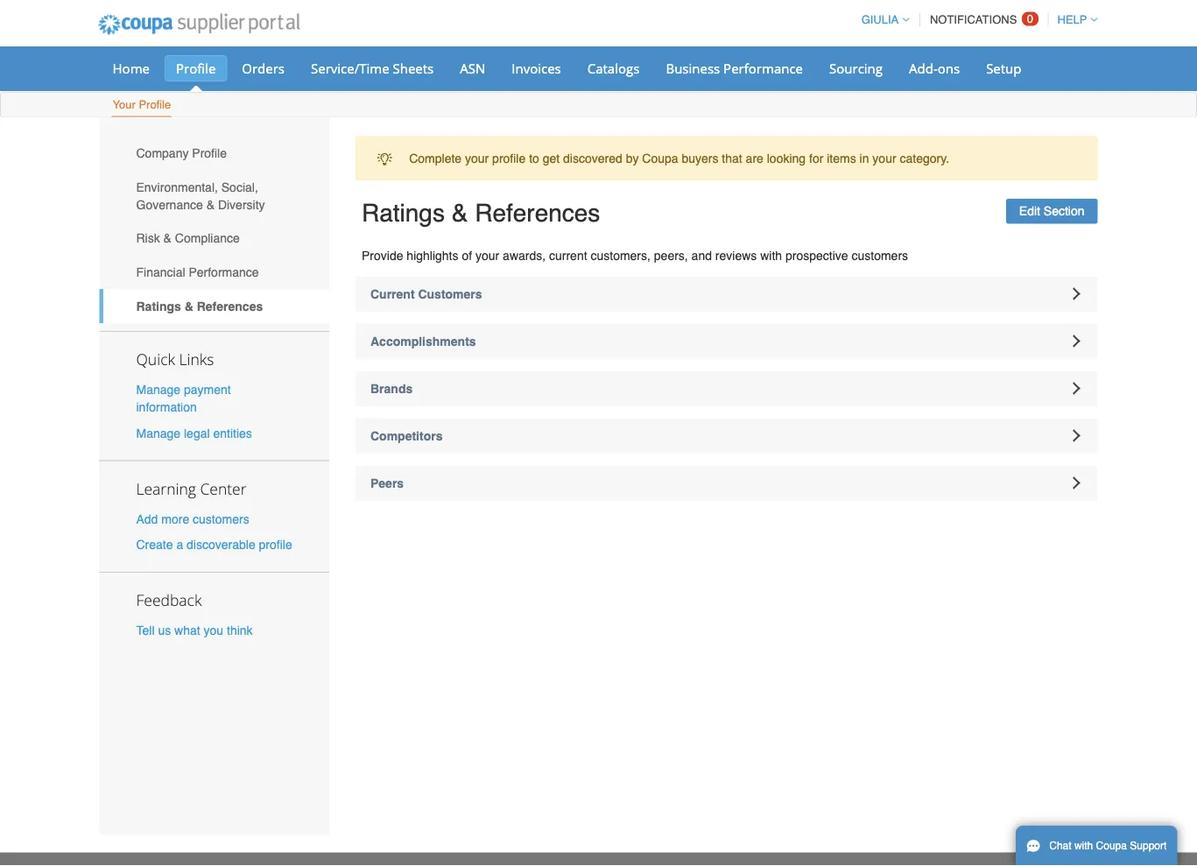 Task type: describe. For each thing, give the bounding box(es) containing it.
us
[[158, 623, 171, 637]]

orders link
[[231, 55, 296, 81]]

accomplishments heading
[[356, 324, 1098, 359]]

governance
[[136, 197, 203, 211]]

legal
[[184, 426, 210, 440]]

asn
[[460, 59, 485, 77]]

coupa inside button
[[1096, 840, 1127, 852]]

financial performance link
[[99, 255, 329, 289]]

get
[[543, 151, 560, 165]]

you
[[204, 623, 223, 637]]

customers,
[[591, 248, 651, 262]]

discovered
[[563, 151, 622, 165]]

giulia
[[861, 13, 899, 26]]

your profile link
[[112, 94, 172, 117]]

setup link
[[975, 55, 1033, 81]]

manage payment information link
[[136, 383, 231, 414]]

peers,
[[654, 248, 688, 262]]

complete
[[409, 151, 462, 165]]

environmental, social, governance & diversity
[[136, 180, 265, 211]]

& down financial performance
[[185, 299, 193, 313]]

to
[[529, 151, 539, 165]]

links
[[179, 349, 214, 370]]

tell us what you think button
[[136, 622, 253, 639]]

add-ons
[[909, 59, 960, 77]]

entities
[[213, 426, 252, 440]]

edit
[[1019, 204, 1040, 218]]

complete your profile to get discovered by coupa buyers that are looking for items in your category.
[[409, 151, 949, 165]]

a
[[176, 538, 183, 552]]

buyers
[[682, 151, 719, 165]]

giulia link
[[854, 13, 909, 26]]

performance for financial performance
[[189, 265, 259, 279]]

of
[[462, 248, 472, 262]]

profile for your profile
[[139, 98, 171, 111]]

in
[[860, 151, 869, 165]]

manage payment information
[[136, 383, 231, 414]]

0 horizontal spatial with
[[760, 248, 782, 262]]

chat with coupa support button
[[1016, 826, 1177, 866]]

ons
[[938, 59, 960, 77]]

current
[[370, 287, 415, 301]]

1 horizontal spatial customers
[[852, 248, 908, 262]]

profile for company profile
[[192, 146, 227, 160]]

asn link
[[449, 55, 497, 81]]

add-
[[909, 59, 938, 77]]

your profile
[[113, 98, 171, 111]]

service/time sheets
[[311, 59, 434, 77]]

support
[[1130, 840, 1167, 852]]

create a discoverable profile
[[136, 538, 292, 552]]

items
[[827, 151, 856, 165]]

environmental,
[[136, 180, 218, 194]]

current customers button
[[356, 276, 1098, 311]]

home
[[113, 59, 150, 77]]

current
[[549, 248, 587, 262]]

manage legal entities
[[136, 426, 252, 440]]

ratings & references link
[[99, 289, 329, 323]]

your
[[113, 98, 136, 111]]

chat
[[1049, 840, 1072, 852]]

profile inside alert
[[492, 151, 526, 165]]

center
[[200, 478, 247, 499]]

section
[[1044, 204, 1085, 218]]

discoverable
[[187, 538, 255, 552]]

0 horizontal spatial references
[[197, 299, 263, 313]]

orders
[[242, 59, 285, 77]]

financial performance
[[136, 265, 259, 279]]

manage legal entities link
[[136, 426, 252, 440]]

company profile link
[[99, 136, 329, 170]]

and
[[692, 248, 712, 262]]

catalogs
[[587, 59, 640, 77]]

manage for manage payment information
[[136, 383, 180, 397]]

financial
[[136, 265, 185, 279]]

your right complete
[[465, 151, 489, 165]]

brands
[[370, 381, 413, 395]]

learning center
[[136, 478, 247, 499]]

notifications
[[930, 13, 1017, 26]]

risk & compliance link
[[99, 221, 329, 255]]

highlights
[[407, 248, 458, 262]]

1 vertical spatial profile
[[259, 538, 292, 552]]

notifications 0
[[930, 12, 1033, 26]]

are
[[746, 151, 764, 165]]

tell
[[136, 623, 155, 637]]

business performance
[[666, 59, 803, 77]]

sourcing
[[829, 59, 883, 77]]

business
[[666, 59, 720, 77]]

brands button
[[356, 371, 1098, 406]]



Task type: vqa. For each thing, say whether or not it's contained in the screenshot.
bottom the ratings
yes



Task type: locate. For each thing, give the bounding box(es) containing it.
add-ons link
[[898, 55, 971, 81]]

peers
[[370, 476, 404, 490]]

sheets
[[393, 59, 434, 77]]

for
[[809, 151, 824, 165]]

profile left to
[[492, 151, 526, 165]]

more
[[161, 512, 189, 526]]

awards,
[[503, 248, 546, 262]]

feedback
[[136, 590, 202, 610]]

sourcing link
[[818, 55, 894, 81]]

what
[[174, 623, 200, 637]]

customers up discoverable
[[193, 512, 249, 526]]

create
[[136, 538, 173, 552]]

1 vertical spatial coupa
[[1096, 840, 1127, 852]]

performance up ratings & references link
[[189, 265, 259, 279]]

1 horizontal spatial performance
[[723, 59, 803, 77]]

that
[[722, 151, 742, 165]]

& up of
[[452, 199, 468, 227]]

1 vertical spatial customers
[[193, 512, 249, 526]]

1 vertical spatial references
[[197, 299, 263, 313]]

business performance link
[[655, 55, 814, 81]]

1 vertical spatial ratings & references
[[136, 299, 263, 313]]

your right in
[[873, 151, 896, 165]]

home link
[[101, 55, 161, 81]]

ratings down financial
[[136, 299, 181, 313]]

peers heading
[[356, 465, 1098, 501]]

manage for manage legal entities
[[136, 426, 180, 440]]

0 horizontal spatial ratings & references
[[136, 299, 263, 313]]

manage
[[136, 383, 180, 397], [136, 426, 180, 440]]

0 vertical spatial profile
[[492, 151, 526, 165]]

company
[[136, 146, 189, 160]]

environmental, social, governance & diversity link
[[99, 170, 329, 221]]

1 vertical spatial manage
[[136, 426, 180, 440]]

with right reviews
[[760, 248, 782, 262]]

& inside environmental, social, governance & diversity
[[206, 197, 215, 211]]

create a discoverable profile link
[[136, 538, 292, 552]]

coupa inside alert
[[642, 151, 678, 165]]

complete your profile to get discovered by coupa buyers that are looking for items in your category. alert
[[356, 136, 1098, 180]]

risk & compliance
[[136, 231, 240, 245]]

0 vertical spatial performance
[[723, 59, 803, 77]]

by
[[626, 151, 639, 165]]

2 vertical spatial profile
[[192, 146, 227, 160]]

accomplishments button
[[356, 324, 1098, 359]]

with
[[760, 248, 782, 262], [1075, 840, 1093, 852]]

profile down coupa supplier portal image at the left of the page
[[176, 59, 216, 77]]

chat with coupa support
[[1049, 840, 1167, 852]]

performance
[[723, 59, 803, 77], [189, 265, 259, 279]]

performance right business
[[723, 59, 803, 77]]

0 vertical spatial with
[[760, 248, 782, 262]]

compliance
[[175, 231, 240, 245]]

profile up environmental, social, governance & diversity link
[[192, 146, 227, 160]]

profile
[[176, 59, 216, 77], [139, 98, 171, 111], [192, 146, 227, 160]]

0 vertical spatial manage
[[136, 383, 180, 397]]

accomplishments
[[370, 334, 476, 348]]

competitors heading
[[356, 418, 1098, 453]]

0 vertical spatial coupa
[[642, 151, 678, 165]]

diversity
[[218, 197, 265, 211]]

competitors
[[370, 429, 443, 443]]

brands heading
[[356, 371, 1098, 406]]

think
[[227, 623, 253, 637]]

quick
[[136, 349, 175, 370]]

current customers
[[370, 287, 482, 301]]

0 horizontal spatial customers
[[193, 512, 249, 526]]

with right chat
[[1075, 840, 1093, 852]]

invoices link
[[500, 55, 573, 81]]

performance inside 'link'
[[189, 265, 259, 279]]

0 horizontal spatial ratings
[[136, 299, 181, 313]]

0 horizontal spatial coupa
[[642, 151, 678, 165]]

1 vertical spatial profile
[[139, 98, 171, 111]]

provide highlights of your awards, current customers, peers, and reviews with prospective customers
[[362, 248, 908, 262]]

looking
[[767, 151, 806, 165]]

payment
[[184, 383, 231, 397]]

company profile
[[136, 146, 227, 160]]

profile right your
[[139, 98, 171, 111]]

coupa left "support"
[[1096, 840, 1127, 852]]

0 vertical spatial references
[[475, 199, 600, 227]]

quick links
[[136, 349, 214, 370]]

0 vertical spatial ratings
[[362, 199, 445, 227]]

1 horizontal spatial ratings & references
[[362, 199, 600, 227]]

1 horizontal spatial coupa
[[1096, 840, 1127, 852]]

ratings & references down financial performance
[[136, 299, 263, 313]]

2 manage from the top
[[136, 426, 180, 440]]

add more customers link
[[136, 512, 249, 526]]

customers
[[418, 287, 482, 301]]

1 manage from the top
[[136, 383, 180, 397]]

invoices
[[512, 59, 561, 77]]

competitors button
[[356, 418, 1098, 453]]

1 horizontal spatial profile
[[492, 151, 526, 165]]

1 horizontal spatial ratings
[[362, 199, 445, 227]]

risk
[[136, 231, 160, 245]]

navigation
[[854, 3, 1098, 37]]

navigation containing notifications 0
[[854, 3, 1098, 37]]

performance for business performance
[[723, 59, 803, 77]]

1 horizontal spatial with
[[1075, 840, 1093, 852]]

ratings up provide
[[362, 199, 445, 227]]

provide
[[362, 248, 403, 262]]

1 horizontal spatial references
[[475, 199, 600, 227]]

& right risk
[[163, 231, 172, 245]]

0 vertical spatial customers
[[852, 248, 908, 262]]

coupa supplier portal image
[[86, 3, 312, 46]]

ratings & references inside ratings & references link
[[136, 299, 263, 313]]

help
[[1058, 13, 1087, 26]]

your
[[465, 151, 489, 165], [873, 151, 896, 165], [476, 248, 499, 262]]

1 vertical spatial with
[[1075, 840, 1093, 852]]

coupa right by
[[642, 151, 678, 165]]

&
[[206, 197, 215, 211], [452, 199, 468, 227], [163, 231, 172, 245], [185, 299, 193, 313]]

service/time
[[311, 59, 389, 77]]

ratings & references
[[362, 199, 600, 227], [136, 299, 263, 313]]

& left diversity
[[206, 197, 215, 211]]

current customers heading
[[356, 276, 1098, 311]]

your right of
[[476, 248, 499, 262]]

0 horizontal spatial profile
[[259, 538, 292, 552]]

learning
[[136, 478, 196, 499]]

edit section link
[[1006, 199, 1098, 224]]

0 horizontal spatial performance
[[189, 265, 259, 279]]

coupa
[[642, 151, 678, 165], [1096, 840, 1127, 852]]

1 vertical spatial performance
[[189, 265, 259, 279]]

0 vertical spatial profile
[[176, 59, 216, 77]]

add
[[136, 512, 158, 526]]

tell us what you think
[[136, 623, 253, 637]]

service/time sheets link
[[300, 55, 445, 81]]

peers button
[[356, 465, 1098, 501]]

manage down information
[[136, 426, 180, 440]]

catalogs link
[[576, 55, 651, 81]]

with inside button
[[1075, 840, 1093, 852]]

add more customers
[[136, 512, 249, 526]]

help link
[[1050, 13, 1098, 26]]

0 vertical spatial ratings & references
[[362, 199, 600, 227]]

manage inside manage payment information
[[136, 383, 180, 397]]

customers right 'prospective'
[[852, 248, 908, 262]]

references up the awards,
[[475, 199, 600, 227]]

profile link
[[165, 55, 227, 81]]

information
[[136, 400, 197, 414]]

manage up information
[[136, 383, 180, 397]]

references
[[475, 199, 600, 227], [197, 299, 263, 313]]

setup
[[986, 59, 1022, 77]]

references down financial performance 'link'
[[197, 299, 263, 313]]

1 vertical spatial ratings
[[136, 299, 181, 313]]

0
[[1027, 12, 1033, 25]]

ratings & references up of
[[362, 199, 600, 227]]

profile right discoverable
[[259, 538, 292, 552]]



